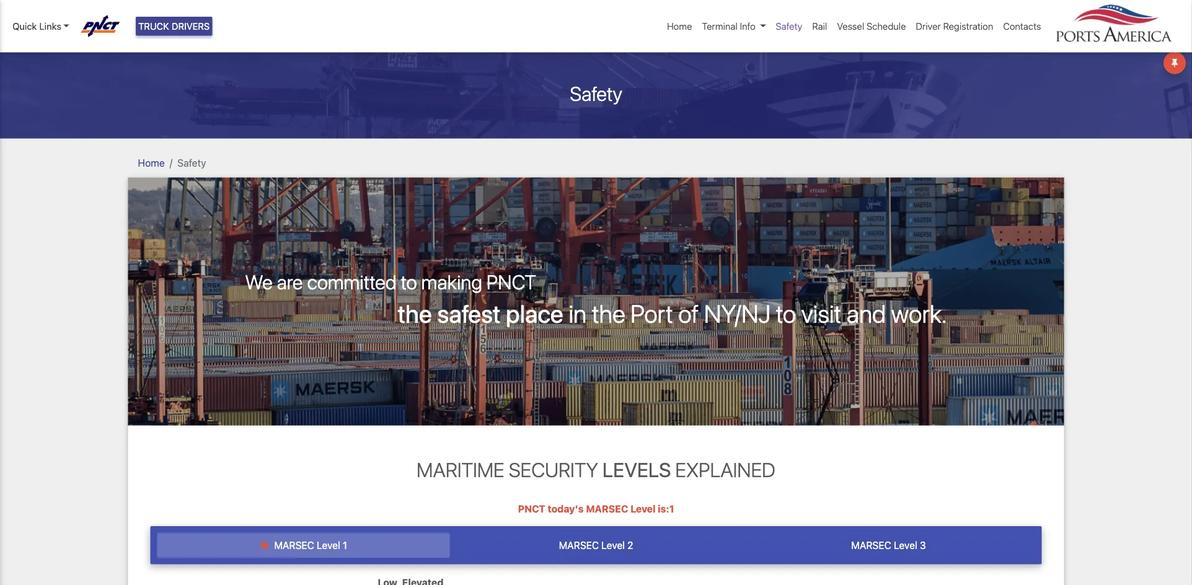 Task type: vqa. For each thing, say whether or not it's contained in the screenshot.
'Home' link to the top
yes



Task type: describe. For each thing, give the bounding box(es) containing it.
1 the from the left
[[398, 299, 432, 328]]

links
[[39, 21, 61, 32]]

info
[[740, 21, 756, 32]]

level for marsec level 1
[[317, 540, 340, 552]]

marsec level 1
[[272, 540, 347, 552]]

pnct today's marsec level is:1
[[518, 503, 674, 515]]

are
[[277, 270, 303, 294]]

ny/nj
[[704, 299, 771, 328]]

1 vertical spatial safety
[[570, 82, 622, 105]]

maritime
[[417, 458, 505, 482]]

quick links
[[12, 21, 61, 32]]

0 vertical spatial home
[[667, 21, 692, 32]]

marsec level 1 link
[[157, 533, 450, 558]]

marsec for marsec level 1
[[274, 540, 314, 552]]

truck drivers
[[138, 21, 210, 32]]

2 vertical spatial safety
[[177, 157, 206, 169]]

quick links link
[[12, 19, 69, 33]]

and
[[847, 299, 886, 328]]

levels
[[603, 458, 671, 482]]

schedule
[[867, 21, 906, 32]]

is:1
[[658, 503, 674, 515]]

0 vertical spatial safety
[[776, 21, 803, 32]]

0 horizontal spatial to
[[401, 270, 417, 294]]

quick
[[12, 21, 37, 32]]

terminal info link
[[697, 14, 771, 38]]

terminal info
[[702, 21, 756, 32]]

work.
[[892, 299, 947, 328]]

marsec level 3 link
[[743, 533, 1035, 558]]

marsec level 3
[[852, 540, 926, 552]]

2 the from the left
[[592, 299, 625, 328]]

visit
[[802, 299, 842, 328]]

marsec up marsec level 2 link
[[586, 503, 628, 515]]

tab list containing marsec level 1
[[150, 526, 1042, 565]]

driver registration link
[[911, 14, 999, 38]]

marsec level 2 link
[[450, 533, 743, 558]]

3
[[920, 540, 926, 552]]

vessel schedule link
[[832, 14, 911, 38]]

1 horizontal spatial to
[[776, 299, 796, 328]]

level for marsec level 2
[[602, 540, 625, 552]]

committed
[[307, 270, 397, 294]]

security
[[509, 458, 598, 482]]

marsec level 2
[[559, 540, 633, 552]]

explained
[[676, 458, 776, 482]]

0 horizontal spatial home link
[[138, 157, 165, 169]]

maritime security levels explained
[[417, 458, 776, 482]]

driver registration
[[916, 21, 994, 32]]

terminal
[[702, 21, 738, 32]]

2
[[628, 540, 633, 552]]



Task type: locate. For each thing, give the bounding box(es) containing it.
1 horizontal spatial safety
[[570, 82, 622, 105]]

marsec for marsec level 3
[[852, 540, 892, 552]]

home
[[667, 21, 692, 32], [138, 157, 165, 169]]

level left 2
[[602, 540, 625, 552]]

level left 3
[[894, 540, 918, 552]]

place
[[506, 299, 564, 328]]

pnct
[[487, 270, 536, 294], [518, 503, 545, 515]]

registration
[[944, 21, 994, 32]]

1 vertical spatial home link
[[138, 157, 165, 169]]

drivers
[[172, 21, 210, 32]]

of
[[679, 299, 699, 328]]

port
[[631, 299, 673, 328]]

rail
[[813, 21, 827, 32]]

driver
[[916, 21, 941, 32]]

truck drivers link
[[136, 17, 212, 36]]

marsec
[[586, 503, 628, 515], [274, 540, 314, 552], [559, 540, 599, 552], [852, 540, 892, 552]]

marsec left 3
[[852, 540, 892, 552]]

to
[[401, 270, 417, 294], [776, 299, 796, 328]]

to left making
[[401, 270, 417, 294]]

truck
[[138, 21, 169, 32]]

marsec left 1
[[274, 540, 314, 552]]

1 horizontal spatial home link
[[662, 14, 697, 38]]

the down making
[[398, 299, 432, 328]]

to left visit
[[776, 299, 796, 328]]

pnct left today's
[[518, 503, 545, 515]]

1 vertical spatial home
[[138, 157, 165, 169]]

level left 1
[[317, 540, 340, 552]]

0 horizontal spatial the
[[398, 299, 432, 328]]

contacts
[[1004, 21, 1041, 32]]

level
[[631, 503, 656, 515], [317, 540, 340, 552], [602, 540, 625, 552], [894, 540, 918, 552]]

0 horizontal spatial safety
[[177, 157, 206, 169]]

today's
[[548, 503, 584, 515]]

level for marsec level 3
[[894, 540, 918, 552]]

in
[[569, 299, 587, 328]]

safety link
[[771, 14, 808, 38]]

marsec inside marsec level 1 link
[[274, 540, 314, 552]]

vessel schedule
[[837, 21, 906, 32]]

rail link
[[808, 14, 832, 38]]

safest
[[437, 299, 501, 328]]

0 horizontal spatial home
[[138, 157, 165, 169]]

the
[[398, 299, 432, 328], [592, 299, 625, 328]]

tab list
[[150, 526, 1042, 565]]

we
[[245, 270, 273, 294]]

the right the in
[[592, 299, 625, 328]]

1 vertical spatial pnct
[[518, 503, 545, 515]]

1 vertical spatial to
[[776, 299, 796, 328]]

1
[[343, 540, 347, 552]]

home link
[[662, 14, 697, 38], [138, 157, 165, 169]]

1 horizontal spatial the
[[592, 299, 625, 328]]

we are committed to making pnct the safest place in the port of ny/nj to visit and work.
[[245, 270, 947, 328]]

safety
[[776, 21, 803, 32], [570, 82, 622, 105], [177, 157, 206, 169]]

0 vertical spatial home link
[[662, 14, 697, 38]]

marsec for marsec level 2
[[559, 540, 599, 552]]

2 horizontal spatial safety
[[776, 21, 803, 32]]

pnct up place
[[487, 270, 536, 294]]

marsec inside marsec level 3 link
[[852, 540, 892, 552]]

marsec down today's
[[559, 540, 599, 552]]

0 vertical spatial pnct
[[487, 270, 536, 294]]

vessel
[[837, 21, 865, 32]]

0 vertical spatial to
[[401, 270, 417, 294]]

pnct inside we are committed to making pnct the safest place in the port of ny/nj to visit and work.
[[487, 270, 536, 294]]

contacts link
[[999, 14, 1046, 38]]

1 horizontal spatial home
[[667, 21, 692, 32]]

marsec inside marsec level 2 link
[[559, 540, 599, 552]]

level left is:1
[[631, 503, 656, 515]]

making
[[421, 270, 482, 294]]



